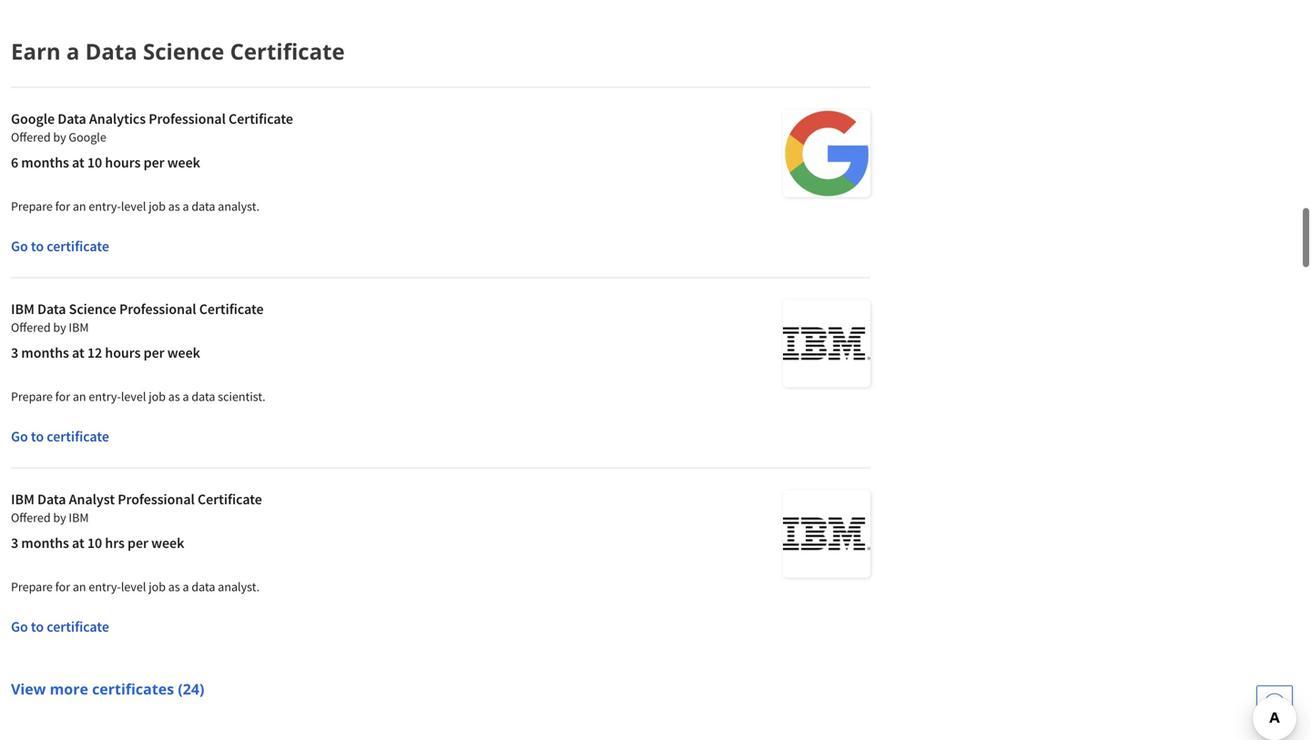 Task type: locate. For each thing, give the bounding box(es) containing it.
10 down analytics
[[87, 153, 102, 172]]

an
[[73, 198, 86, 214], [73, 388, 86, 405], [73, 579, 86, 595]]

0 horizontal spatial science
[[69, 300, 116, 318]]

3 by from the top
[[53, 509, 66, 526]]

0 vertical spatial data
[[192, 198, 215, 214]]

hours
[[105, 153, 141, 172], [105, 344, 141, 362]]

10 left hrs
[[87, 534, 102, 552]]

2 vertical spatial data
[[192, 579, 215, 595]]

level
[[121, 198, 146, 214], [121, 388, 146, 405], [121, 579, 146, 595]]

2 offered from the top
[[11, 319, 51, 336]]

job
[[149, 198, 166, 214], [149, 388, 166, 405], [149, 579, 166, 595]]

as down google data analytics professional certificate offered by google 6 months at 10 hours per week
[[168, 198, 180, 214]]

certificate for ibm data science professional certificate offered by ibm 3 months at 12 hours per week
[[199, 300, 264, 318]]

1 an from the top
[[73, 198, 86, 214]]

offered for google data analytics professional certificate
[[11, 129, 51, 145]]

an for 6 months at 10 hours per week
[[73, 198, 86, 214]]

entry-
[[89, 198, 121, 214], [89, 388, 121, 405], [89, 579, 121, 595]]

2 vertical spatial by
[[53, 509, 66, 526]]

2 by from the top
[[53, 319, 66, 336]]

1 to from the top
[[31, 237, 44, 255]]

0 vertical spatial for
[[55, 198, 70, 214]]

data inside "ibm data science professional certificate offered by ibm 3 months at 12 hours per week"
[[37, 300, 66, 318]]

hours inside "ibm data science professional certificate offered by ibm 3 months at 12 hours per week"
[[105, 344, 141, 362]]

2 vertical spatial per
[[127, 534, 148, 552]]

2 vertical spatial certificate
[[47, 618, 109, 636]]

2 vertical spatial months
[[21, 534, 69, 552]]

1 prepare for an entry-level job as a data analyst. from the top
[[11, 198, 260, 214]]

week
[[167, 153, 200, 172], [167, 344, 200, 362], [151, 534, 184, 552]]

data
[[192, 198, 215, 214], [192, 388, 215, 405], [192, 579, 215, 595]]

data inside ibm data analyst professional certificate offered by ibm 3 months at 10 hrs per week
[[37, 490, 66, 509]]

1 vertical spatial go
[[11, 428, 28, 446]]

3 job from the top
[[149, 579, 166, 595]]

go to certificate for 6 months at 10 hours per week
[[11, 237, 109, 255]]

entry- for analyst
[[89, 579, 121, 595]]

certificate inside "ibm data science professional certificate offered by ibm 3 months at 12 hours per week"
[[199, 300, 264, 318]]

per inside "ibm data science professional certificate offered by ibm 3 months at 12 hours per week"
[[143, 344, 164, 362]]

2 entry- from the top
[[89, 388, 121, 405]]

1 vertical spatial by
[[53, 319, 66, 336]]

3 certificate from the top
[[47, 618, 109, 636]]

as for 3 months at 12 hours per week
[[168, 388, 180, 405]]

2 for from the top
[[55, 388, 70, 405]]

level down google data analytics professional certificate offered by google 6 months at 10 hours per week
[[121, 198, 146, 214]]

2 vertical spatial as
[[168, 579, 180, 595]]

as
[[168, 198, 180, 214], [168, 388, 180, 405], [168, 579, 180, 595]]

months for 6 months at 10 hours per week
[[21, 153, 69, 172]]

1 at from the top
[[72, 153, 84, 172]]

2 vertical spatial at
[[72, 534, 84, 552]]

2 prepare for an entry-level job as a data analyst. from the top
[[11, 579, 260, 595]]

by inside "ibm data science professional certificate offered by ibm 3 months at 12 hours per week"
[[53, 319, 66, 336]]

professional
[[149, 110, 226, 128], [119, 300, 196, 318], [118, 490, 195, 509]]

0 vertical spatial prepare for an entry-level job as a data analyst.
[[11, 198, 260, 214]]

go to certificate for 3 months at 10 hrs per week
[[11, 618, 109, 636]]

0 vertical spatial ibm image
[[783, 300, 871, 387]]

1 vertical spatial job
[[149, 388, 166, 405]]

entry- down google data analytics professional certificate offered by google 6 months at 10 hours per week
[[89, 198, 121, 214]]

1 entry- from the top
[[89, 198, 121, 214]]

3 offered from the top
[[11, 509, 51, 526]]

months down analyst at the left bottom of the page
[[21, 534, 69, 552]]

data inside google data analytics professional certificate offered by google 6 months at 10 hours per week
[[58, 110, 86, 128]]

1 as from the top
[[168, 198, 180, 214]]

2 3 from the top
[[11, 534, 18, 552]]

per inside google data analytics professional certificate offered by google 6 months at 10 hours per week
[[143, 153, 164, 172]]

entry- for science
[[89, 388, 121, 405]]

google image
[[783, 110, 871, 197]]

months inside google data analytics professional certificate offered by google 6 months at 10 hours per week
[[21, 153, 69, 172]]

ibm image for ibm data analyst professional certificate
[[783, 490, 871, 578]]

by inside google data analytics professional certificate offered by google 6 months at 10 hours per week
[[53, 129, 66, 145]]

12
[[87, 344, 102, 362]]

per down analytics
[[143, 153, 164, 172]]

0 vertical spatial google
[[11, 110, 55, 128]]

level for 6 months at 10 hours per week
[[121, 198, 146, 214]]

1 vertical spatial data
[[192, 388, 215, 405]]

1 level from the top
[[121, 198, 146, 214]]

2 analyst. from the top
[[218, 579, 260, 595]]

0 vertical spatial as
[[168, 198, 180, 214]]

2 vertical spatial go
[[11, 618, 28, 636]]

2 prepare from the top
[[11, 388, 53, 405]]

months inside "ibm data science professional certificate offered by ibm 3 months at 12 hours per week"
[[21, 344, 69, 362]]

0 vertical spatial analyst.
[[218, 198, 260, 214]]

hours right 12
[[105, 344, 141, 362]]

analytics
[[89, 110, 146, 128]]

prepare for an entry-level job as a data analyst. down google data analytics professional certificate offered by google 6 months at 10 hours per week
[[11, 198, 260, 214]]

for for 6 months at 10 hours per week
[[55, 198, 70, 214]]

by inside ibm data analyst professional certificate offered by ibm 3 months at 10 hrs per week
[[53, 509, 66, 526]]

2 vertical spatial level
[[121, 579, 146, 595]]

data for 6 months at 10 hours per week
[[192, 198, 215, 214]]

prepare for an entry-level job as a data analyst.
[[11, 198, 260, 214], [11, 579, 260, 595]]

1 vertical spatial ibm image
[[783, 490, 871, 578]]

0 vertical spatial hours
[[105, 153, 141, 172]]

data for 3 months at 10 hrs per week
[[192, 579, 215, 595]]

3 prepare from the top
[[11, 579, 53, 595]]

week for 3 months at 10 hrs per week
[[151, 534, 184, 552]]

offered inside "ibm data science professional certificate offered by ibm 3 months at 12 hours per week"
[[11, 319, 51, 336]]

3 go to certificate from the top
[[11, 618, 109, 636]]

1 vertical spatial at
[[72, 344, 84, 362]]

go to certificate for 3 months at 12 hours per week
[[11, 428, 109, 446]]

professional for analyst
[[118, 490, 195, 509]]

1 vertical spatial for
[[55, 388, 70, 405]]

prepare for 3 months at 12 hours per week
[[11, 388, 53, 405]]

go for 3 months at 10 hrs per week
[[11, 618, 28, 636]]

go to certificate
[[11, 237, 109, 255], [11, 428, 109, 446], [11, 618, 109, 636]]

10 inside ibm data analyst professional certificate offered by ibm 3 months at 10 hrs per week
[[87, 534, 102, 552]]

analyst. for 6 months at 10 hours per week
[[218, 198, 260, 214]]

help center image
[[1264, 693, 1286, 715]]

prepare for 3 months at 10 hrs per week
[[11, 579, 53, 595]]

1 vertical spatial go to certificate
[[11, 428, 109, 446]]

3
[[11, 344, 18, 362], [11, 534, 18, 552]]

2 vertical spatial to
[[31, 618, 44, 636]]

1 certificate from the top
[[47, 237, 109, 255]]

1 by from the top
[[53, 129, 66, 145]]

a down ibm data analyst professional certificate offered by ibm 3 months at 10 hrs per week
[[183, 579, 189, 595]]

1 vertical spatial as
[[168, 388, 180, 405]]

1 10 from the top
[[87, 153, 102, 172]]

10
[[87, 153, 102, 172], [87, 534, 102, 552]]

1 data from the top
[[192, 198, 215, 214]]

1 prepare from the top
[[11, 198, 53, 214]]

offered for ibm data science professional certificate
[[11, 319, 51, 336]]

a left scientist.
[[183, 388, 189, 405]]

a for science
[[183, 388, 189, 405]]

per for analyst
[[127, 534, 148, 552]]

at left 12
[[72, 344, 84, 362]]

week inside "ibm data science professional certificate offered by ibm 3 months at 12 hours per week"
[[167, 344, 200, 362]]

professional down earn a data science certificate
[[149, 110, 226, 128]]

0 vertical spatial level
[[121, 198, 146, 214]]

0 vertical spatial go to certificate
[[11, 237, 109, 255]]

3 inside ibm data analyst professional certificate offered by ibm 3 months at 10 hrs per week
[[11, 534, 18, 552]]

3 go from the top
[[11, 618, 28, 636]]

at right "6"
[[72, 153, 84, 172]]

2 an from the top
[[73, 388, 86, 405]]

0 vertical spatial prepare
[[11, 198, 53, 214]]

0 vertical spatial per
[[143, 153, 164, 172]]

2 vertical spatial professional
[[118, 490, 195, 509]]

for
[[55, 198, 70, 214], [55, 388, 70, 405], [55, 579, 70, 595]]

data
[[85, 36, 137, 66], [58, 110, 86, 128], [37, 300, 66, 318], [37, 490, 66, 509]]

0 vertical spatial months
[[21, 153, 69, 172]]

months inside ibm data analyst professional certificate offered by ibm 3 months at 10 hrs per week
[[21, 534, 69, 552]]

certificate inside ibm data analyst professional certificate offered by ibm 3 months at 10 hrs per week
[[198, 490, 262, 509]]

10 for hours
[[87, 153, 102, 172]]

by
[[53, 129, 66, 145], [53, 319, 66, 336], [53, 509, 66, 526]]

offered
[[11, 129, 51, 145], [11, 319, 51, 336], [11, 509, 51, 526]]

1 vertical spatial certificate
[[47, 428, 109, 446]]

2 to from the top
[[31, 428, 44, 446]]

offered inside ibm data analyst professional certificate offered by ibm 3 months at 10 hrs per week
[[11, 509, 51, 526]]

to for 3 months at 12 hours per week
[[31, 428, 44, 446]]

ibm image
[[783, 300, 871, 387], [783, 490, 871, 578]]

go
[[11, 237, 28, 255], [11, 428, 28, 446], [11, 618, 28, 636]]

level down hrs
[[121, 579, 146, 595]]

as down ibm data analyst professional certificate offered by ibm 3 months at 10 hrs per week
[[168, 579, 180, 595]]

certificate
[[47, 237, 109, 255], [47, 428, 109, 446], [47, 618, 109, 636]]

at
[[72, 153, 84, 172], [72, 344, 84, 362], [72, 534, 84, 552]]

at left hrs
[[72, 534, 84, 552]]

3 data from the top
[[192, 579, 215, 595]]

job for 3 months at 10 hrs per week
[[149, 579, 166, 595]]

per
[[143, 153, 164, 172], [143, 344, 164, 362], [127, 534, 148, 552]]

months left 12
[[21, 344, 69, 362]]

at inside ibm data analyst professional certificate offered by ibm 3 months at 10 hrs per week
[[72, 534, 84, 552]]

2 at from the top
[[72, 344, 84, 362]]

as left scientist.
[[168, 388, 180, 405]]

0 vertical spatial to
[[31, 237, 44, 255]]

1 vertical spatial entry-
[[89, 388, 121, 405]]

per right hrs
[[127, 534, 148, 552]]

data for analyst
[[37, 490, 66, 509]]

2 vertical spatial go to certificate
[[11, 618, 109, 636]]

2 vertical spatial an
[[73, 579, 86, 595]]

months for 3 months at 10 hrs per week
[[21, 534, 69, 552]]

1 vertical spatial level
[[121, 388, 146, 405]]

for for 3 months at 12 hours per week
[[55, 388, 70, 405]]

2 go to certificate from the top
[[11, 428, 109, 446]]

analyst.
[[218, 198, 260, 214], [218, 579, 260, 595]]

google up "6"
[[11, 110, 55, 128]]

0 vertical spatial certificate
[[47, 237, 109, 255]]

scientist.
[[218, 388, 266, 405]]

3 months from the top
[[21, 534, 69, 552]]

1 3 from the top
[[11, 344, 18, 362]]

ibm
[[11, 300, 34, 318], [69, 319, 89, 336], [11, 490, 34, 509], [69, 509, 89, 526]]

job down google data analytics professional certificate offered by google 6 months at 10 hours per week
[[149, 198, 166, 214]]

at inside "ibm data science professional certificate offered by ibm 3 months at 12 hours per week"
[[72, 344, 84, 362]]

1 vertical spatial months
[[21, 344, 69, 362]]

3 at from the top
[[72, 534, 84, 552]]

2 months from the top
[[21, 344, 69, 362]]

0 vertical spatial at
[[72, 153, 84, 172]]

for for 3 months at 10 hrs per week
[[55, 579, 70, 595]]

a down google data analytics professional certificate offered by google 6 months at 10 hours per week
[[183, 198, 189, 214]]

1 vertical spatial to
[[31, 428, 44, 446]]

3 to from the top
[[31, 618, 44, 636]]

0 vertical spatial offered
[[11, 129, 51, 145]]

3 inside "ibm data science professional certificate offered by ibm 3 months at 12 hours per week"
[[11, 344, 18, 362]]

3 for from the top
[[55, 579, 70, 595]]

2 hours from the top
[[105, 344, 141, 362]]

1 vertical spatial an
[[73, 388, 86, 405]]

google
[[11, 110, 55, 128], [69, 129, 106, 145]]

1 vertical spatial 10
[[87, 534, 102, 552]]

0 vertical spatial 3
[[11, 344, 18, 362]]

months right "6"
[[21, 153, 69, 172]]

2 vertical spatial job
[[149, 579, 166, 595]]

1 vertical spatial analyst.
[[218, 579, 260, 595]]

entry- down 12
[[89, 388, 121, 405]]

1 vertical spatial prepare
[[11, 388, 53, 405]]

certificate inside google data analytics professional certificate offered by google 6 months at 10 hours per week
[[229, 110, 293, 128]]

google data analytics professional certificate offered by google 6 months at 10 hours per week
[[11, 110, 293, 172]]

0 vertical spatial entry-
[[89, 198, 121, 214]]

professional inside ibm data analyst professional certificate offered by ibm 3 months at 10 hrs per week
[[118, 490, 195, 509]]

prepare
[[11, 198, 53, 214], [11, 388, 53, 405], [11, 579, 53, 595]]

0 vertical spatial science
[[143, 36, 224, 66]]

months
[[21, 153, 69, 172], [21, 344, 69, 362], [21, 534, 69, 552]]

0 vertical spatial an
[[73, 198, 86, 214]]

an for 3 months at 10 hrs per week
[[73, 579, 86, 595]]

entry- for analytics
[[89, 198, 121, 214]]

3 entry- from the top
[[89, 579, 121, 595]]

2 certificate from the top
[[47, 428, 109, 446]]

job down ibm data analyst professional certificate offered by ibm 3 months at 10 hrs per week
[[149, 579, 166, 595]]

2 as from the top
[[168, 388, 180, 405]]

per up 'prepare for an entry-level job as a data scientist.' at the left of page
[[143, 344, 164, 362]]

professional up hrs
[[118, 490, 195, 509]]

at for analytics
[[72, 153, 84, 172]]

professional for analytics
[[149, 110, 226, 128]]

science inside "ibm data science professional certificate offered by ibm 3 months at 12 hours per week"
[[69, 300, 116, 318]]

view
[[11, 679, 46, 699]]

2 10 from the top
[[87, 534, 102, 552]]

view more certificates (24)
[[11, 679, 204, 699]]

1 vertical spatial week
[[167, 344, 200, 362]]

a
[[66, 36, 80, 66], [183, 198, 189, 214], [183, 388, 189, 405], [183, 579, 189, 595]]

0 vertical spatial professional
[[149, 110, 226, 128]]

0 vertical spatial week
[[167, 153, 200, 172]]

2 level from the top
[[121, 388, 146, 405]]

0 vertical spatial job
[[149, 198, 166, 214]]

2 ibm image from the top
[[783, 490, 871, 578]]

1 hours from the top
[[105, 153, 141, 172]]

10 inside google data analytics professional certificate offered by google 6 months at 10 hours per week
[[87, 153, 102, 172]]

hours inside google data analytics professional certificate offered by google 6 months at 10 hours per week
[[105, 153, 141, 172]]

at inside google data analytics professional certificate offered by google 6 months at 10 hours per week
[[72, 153, 84, 172]]

professional inside "ibm data science professional certificate offered by ibm 3 months at 12 hours per week"
[[119, 300, 196, 318]]

offered inside google data analytics professional certificate offered by google 6 months at 10 hours per week
[[11, 129, 51, 145]]

job for 6 months at 10 hours per week
[[149, 198, 166, 214]]

week inside ibm data analyst professional certificate offered by ibm 3 months at 10 hrs per week
[[151, 534, 184, 552]]

entry- down hrs
[[89, 579, 121, 595]]

1 vertical spatial prepare for an entry-level job as a data analyst.
[[11, 579, 260, 595]]

0 horizontal spatial google
[[11, 110, 55, 128]]

3 an from the top
[[73, 579, 86, 595]]

0 vertical spatial 10
[[87, 153, 102, 172]]

1 months from the top
[[21, 153, 69, 172]]

1 go to certificate from the top
[[11, 237, 109, 255]]

1 analyst. from the top
[[218, 198, 260, 214]]

1 job from the top
[[149, 198, 166, 214]]

professional inside google data analytics professional certificate offered by google 6 months at 10 hours per week
[[149, 110, 226, 128]]

science
[[143, 36, 224, 66], [69, 300, 116, 318]]

1 vertical spatial per
[[143, 344, 164, 362]]

2 vertical spatial offered
[[11, 509, 51, 526]]

2 vertical spatial for
[[55, 579, 70, 595]]

1 vertical spatial 3
[[11, 534, 18, 552]]

data for 3 months at 12 hours per week
[[192, 388, 215, 405]]

3 as from the top
[[168, 579, 180, 595]]

1 vertical spatial google
[[69, 129, 106, 145]]

2 vertical spatial entry-
[[89, 579, 121, 595]]

a right earn
[[66, 36, 80, 66]]

2 vertical spatial week
[[151, 534, 184, 552]]

2 go from the top
[[11, 428, 28, 446]]

2 job from the top
[[149, 388, 166, 405]]

google down analytics
[[69, 129, 106, 145]]

go for 3 months at 12 hours per week
[[11, 428, 28, 446]]

job down "ibm data science professional certificate offered by ibm 3 months at 12 hours per week"
[[149, 388, 166, 405]]

0 vertical spatial by
[[53, 129, 66, 145]]

2 vertical spatial prepare
[[11, 579, 53, 595]]

certificate
[[230, 36, 345, 66], [229, 110, 293, 128], [199, 300, 264, 318], [198, 490, 262, 509]]

professional up 'prepare for an entry-level job as a data scientist.' at the left of page
[[119, 300, 196, 318]]

week inside google data analytics professional certificate offered by google 6 months at 10 hours per week
[[167, 153, 200, 172]]

0 vertical spatial go
[[11, 237, 28, 255]]

1 vertical spatial hours
[[105, 344, 141, 362]]

level down "ibm data science professional certificate offered by ibm 3 months at 12 hours per week"
[[121, 388, 146, 405]]

hours down analytics
[[105, 153, 141, 172]]

3 level from the top
[[121, 579, 146, 595]]

1 offered from the top
[[11, 129, 51, 145]]

1 vertical spatial science
[[69, 300, 116, 318]]

1 for from the top
[[55, 198, 70, 214]]

1 go from the top
[[11, 237, 28, 255]]

at for analyst
[[72, 534, 84, 552]]

to
[[31, 237, 44, 255], [31, 428, 44, 446], [31, 618, 44, 636]]

prepare for an entry-level job as a data analyst. down hrs
[[11, 579, 260, 595]]

1 ibm image from the top
[[783, 300, 871, 387]]

per inside ibm data analyst professional certificate offered by ibm 3 months at 10 hrs per week
[[127, 534, 148, 552]]

3 for 3 months at 12 hours per week
[[11, 344, 18, 362]]

2 data from the top
[[192, 388, 215, 405]]

1 vertical spatial offered
[[11, 319, 51, 336]]

1 vertical spatial professional
[[119, 300, 196, 318]]

professional for science
[[119, 300, 196, 318]]

per for science
[[143, 344, 164, 362]]



Task type: vqa. For each thing, say whether or not it's contained in the screenshot.


Task type: describe. For each thing, give the bounding box(es) containing it.
1 horizontal spatial science
[[143, 36, 224, 66]]

prepare for an entry-level job as a data analyst. for hrs
[[11, 579, 260, 595]]

certificates
[[92, 679, 174, 699]]

per for analytics
[[143, 153, 164, 172]]

week for 3 months at 12 hours per week
[[167, 344, 200, 362]]

week for 6 months at 10 hours per week
[[167, 153, 200, 172]]

certificate for 6 months at 10 hours per week
[[47, 237, 109, 255]]

certificate for 3 months at 10 hrs per week
[[47, 618, 109, 636]]

as for 6 months at 10 hours per week
[[168, 198, 180, 214]]

10 for hrs
[[87, 534, 102, 552]]

certificate for 3 months at 12 hours per week
[[47, 428, 109, 446]]

job for 3 months at 12 hours per week
[[149, 388, 166, 405]]

data for science
[[37, 300, 66, 318]]

a for analytics
[[183, 198, 189, 214]]

go for 6 months at 10 hours per week
[[11, 237, 28, 255]]

offered for ibm data analyst professional certificate
[[11, 509, 51, 526]]

analyst. for 3 months at 10 hrs per week
[[218, 579, 260, 595]]

by for analyst
[[53, 509, 66, 526]]

to for 3 months at 10 hrs per week
[[31, 618, 44, 636]]

ibm data science professional certificate offered by ibm 3 months at 12 hours per week
[[11, 300, 264, 362]]

certificate for earn a data science certificate
[[230, 36, 345, 66]]

hrs
[[105, 534, 125, 552]]

data for analytics
[[58, 110, 86, 128]]

more
[[50, 679, 88, 699]]

analyst
[[69, 490, 115, 509]]

hours for 10
[[105, 153, 141, 172]]

ibm image for ibm data science professional certificate
[[783, 300, 871, 387]]

3 for 3 months at 10 hrs per week
[[11, 534, 18, 552]]

1 horizontal spatial google
[[69, 129, 106, 145]]

earn a data science certificate
[[11, 36, 345, 66]]

view more certificates (24) link
[[11, 679, 204, 699]]

certificate for ibm data analyst professional certificate offered by ibm 3 months at 10 hrs per week
[[198, 490, 262, 509]]

(24)
[[178, 679, 204, 699]]

ibm data analyst professional certificate offered by ibm 3 months at 10 hrs per week
[[11, 490, 262, 552]]

level for 3 months at 12 hours per week
[[121, 388, 146, 405]]

prepare for an entry-level job as a data analyst. for hours
[[11, 198, 260, 214]]

certificate for google data analytics professional certificate offered by google 6 months at 10 hours per week
[[229, 110, 293, 128]]

a for analyst
[[183, 579, 189, 595]]

by for science
[[53, 319, 66, 336]]

hours for 12
[[105, 344, 141, 362]]

an for 3 months at 12 hours per week
[[73, 388, 86, 405]]

6
[[11, 153, 18, 172]]

prepare for 6 months at 10 hours per week
[[11, 198, 53, 214]]

months for 3 months at 12 hours per week
[[21, 344, 69, 362]]

prepare for an entry-level job as a data scientist.
[[11, 388, 266, 405]]

earn
[[11, 36, 61, 66]]

as for 3 months at 10 hrs per week
[[168, 579, 180, 595]]

at for science
[[72, 344, 84, 362]]

to for 6 months at 10 hours per week
[[31, 237, 44, 255]]

level for 3 months at 10 hrs per week
[[121, 579, 146, 595]]

by for analytics
[[53, 129, 66, 145]]



